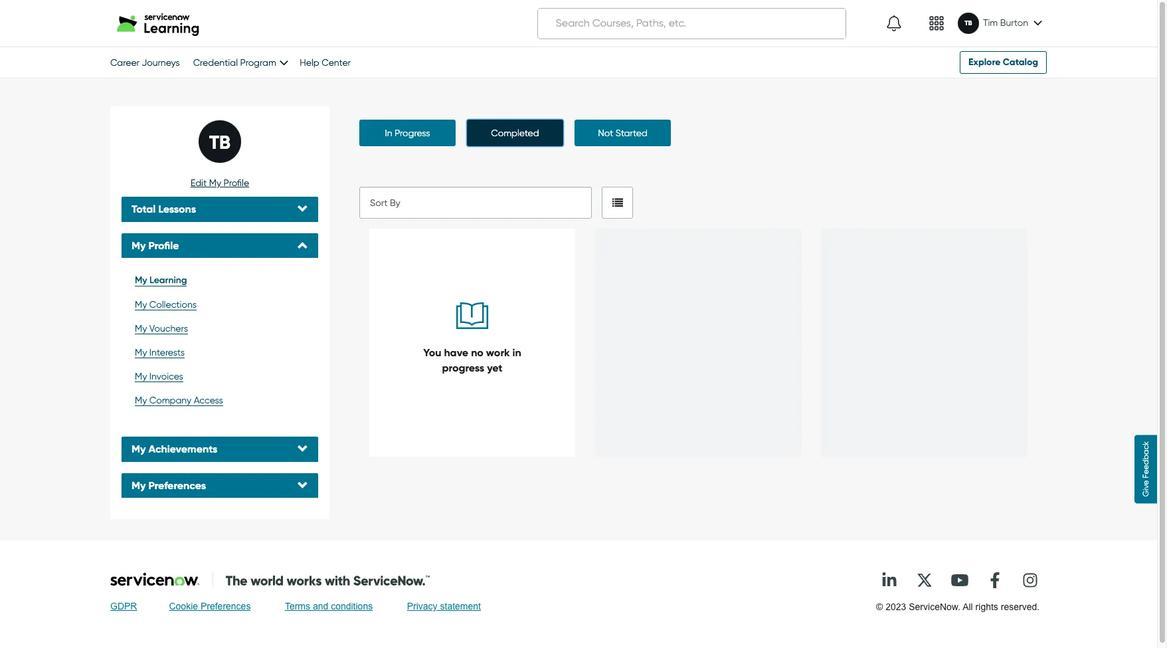 Task type: locate. For each thing, give the bounding box(es) containing it.
completed link
[[467, 120, 564, 146]]

0 vertical spatial preferences
[[149, 479, 206, 492]]

company
[[149, 395, 192, 406]]

lessons
[[158, 203, 196, 215]]

facebook image
[[982, 567, 1009, 594]]

chevron down image for achievements
[[298, 444, 308, 455]]

my left interests
[[135, 347, 147, 358]]

0 vertical spatial chevron down image
[[298, 444, 308, 455]]

statement
[[440, 601, 481, 612]]

my inside 'button'
[[135, 323, 147, 334]]

terms and conditions link
[[285, 601, 373, 615]]

my left invoices
[[135, 371, 147, 382]]

tb left tim
[[965, 19, 973, 27]]

0 horizontal spatial tb
[[209, 132, 231, 154]]

gdpr
[[110, 601, 137, 612]]

completed
[[491, 128, 540, 138]]

1 horizontal spatial image image
[[929, 15, 945, 31]]

my for my profile
[[132, 239, 146, 252]]

1 vertical spatial profile
[[149, 239, 179, 252]]

in
[[513, 346, 522, 359]]

my left company
[[135, 395, 147, 406]]

reserved.
[[1002, 602, 1040, 612]]

all
[[963, 602, 974, 612]]

profile up total lessons dropdown button
[[224, 177, 249, 188]]

privacy statement
[[407, 601, 481, 612]]

privacy statement link
[[407, 601, 481, 615]]

my left learning
[[135, 275, 147, 286]]

2 image image from the left
[[929, 15, 945, 31]]

my preferences
[[132, 479, 206, 492]]

profile
[[224, 177, 249, 188], [149, 239, 179, 252]]

preferences inside cookie preferences link
[[201, 601, 251, 612]]

preferences down my achievements
[[149, 479, 206, 492]]

header menu menu bar
[[849, 3, 1048, 44]]

started
[[616, 128, 648, 138]]

chevron down image
[[298, 444, 308, 455], [298, 480, 308, 491]]

linkedin image
[[877, 567, 903, 594]]

terms
[[285, 601, 310, 612]]

image image
[[887, 15, 903, 31], [929, 15, 945, 31]]

my inside 'button'
[[135, 371, 147, 382]]

0 vertical spatial tb
[[965, 19, 973, 27]]

career
[[110, 57, 140, 68]]

my down my achievements
[[132, 479, 146, 492]]

preferences
[[149, 479, 206, 492], [201, 601, 251, 612]]

preferences right cookie
[[201, 601, 251, 612]]

list image
[[613, 197, 624, 208]]

invoices
[[149, 371, 183, 382]]

2 chevron down image from the top
[[298, 480, 308, 491]]

my vouchers button
[[132, 320, 308, 337]]

cookie preferences
[[169, 601, 251, 612]]

my preferences button
[[132, 479, 308, 492]]

1 vertical spatial chevron down image
[[298, 480, 308, 491]]

my invoices
[[135, 371, 183, 382]]

0 horizontal spatial image image
[[887, 15, 903, 31]]

tb up edit my profile link
[[209, 132, 231, 154]]

my down my learning on the top of page
[[135, 299, 147, 310]]

my left achievements on the left
[[132, 443, 146, 455]]

my for my company access
[[135, 395, 147, 406]]

chevron down image
[[298, 204, 308, 215]]

preferences for cookie preferences
[[201, 601, 251, 612]]

my for my interests
[[135, 347, 147, 358]]

1 vertical spatial preferences
[[201, 601, 251, 612]]

my left vouchers
[[135, 323, 147, 334]]

center
[[322, 57, 351, 68]]

my company access button
[[132, 392, 308, 409]]

my down total
[[132, 239, 146, 252]]

explore
[[969, 57, 1001, 68]]

profile up my learning on the top of page
[[149, 239, 179, 252]]

tb
[[965, 19, 973, 27], [209, 132, 231, 154]]

Search Courses, Paths, etc. text field
[[539, 8, 846, 38]]

no
[[471, 346, 484, 359]]

chevron down image inside my achievements button
[[298, 444, 308, 455]]

my
[[209, 177, 221, 188], [132, 239, 146, 252], [135, 275, 147, 286], [135, 299, 147, 310], [135, 323, 147, 334], [135, 347, 147, 358], [135, 371, 147, 382], [135, 395, 147, 406], [132, 443, 146, 455], [132, 479, 146, 492]]

my for my achievements
[[132, 443, 146, 455]]

youtube image
[[947, 567, 974, 594]]

1 chevron down image from the top
[[298, 444, 308, 455]]

my learning
[[135, 275, 187, 286]]

rights
[[976, 602, 999, 612]]

my achievements
[[132, 443, 218, 455]]

learning
[[150, 275, 187, 286]]

gdpr link
[[110, 601, 137, 615]]

total
[[132, 203, 156, 215]]

chevron up image
[[298, 240, 308, 251]]

my collections button
[[132, 296, 308, 313]]

0 vertical spatial profile
[[224, 177, 249, 188]]

credential program
[[193, 57, 276, 68]]

my for my collections
[[135, 299, 147, 310]]

access
[[194, 395, 223, 406]]

preferences for my preferences
[[149, 479, 206, 492]]

conditions
[[331, 601, 373, 612]]

credential program link
[[193, 57, 287, 68]]

tb inside the header menu menu bar
[[965, 19, 973, 27]]

1 horizontal spatial tb
[[965, 19, 973, 27]]

not
[[598, 128, 614, 138]]

chevron down image inside my preferences button
[[298, 480, 308, 491]]

explore catalog link
[[961, 51, 1048, 74]]



Task type: vqa. For each thing, say whether or not it's contained in the screenshot.
'See'
no



Task type: describe. For each thing, give the bounding box(es) containing it.
career journeys link
[[110, 57, 180, 68]]

collections
[[149, 299, 197, 310]]

my profile
[[132, 239, 179, 252]]

chevron down image for preferences
[[298, 480, 308, 491]]

in
[[385, 128, 392, 138]]

not started
[[598, 128, 648, 138]]

burton
[[1001, 17, 1029, 28]]

© 2023 servicenow. all rights reserved.
[[877, 602, 1040, 612]]

total lessons
[[132, 203, 196, 215]]

career journeys
[[110, 57, 180, 68]]

help center link
[[300, 57, 351, 68]]

privacy
[[407, 601, 438, 612]]

my achievements button
[[132, 443, 308, 455]]

servicenow.
[[910, 602, 961, 612]]

my interests
[[135, 347, 185, 358]]

tim burton
[[984, 17, 1029, 28]]

my for my vouchers
[[135, 323, 147, 334]]

my right edit
[[209, 177, 221, 188]]

my profile button
[[132, 239, 308, 252]]

my for my preferences
[[132, 479, 146, 492]]

you
[[424, 346, 442, 359]]

vouchers
[[149, 323, 188, 334]]

achievements
[[149, 443, 218, 455]]

1 horizontal spatial profile
[[224, 177, 249, 188]]

you have no work in progress yet
[[424, 346, 522, 374]]

©
[[877, 602, 884, 612]]

journeys
[[142, 57, 180, 68]]

catalog
[[1004, 57, 1039, 68]]

twitter image
[[912, 567, 939, 594]]

have
[[444, 346, 469, 359]]

my learning button
[[132, 272, 308, 289]]

2023
[[886, 602, 907, 612]]

you have no work in progress yet button
[[414, 346, 531, 376]]

cookie
[[169, 601, 198, 612]]

0 horizontal spatial profile
[[149, 239, 179, 252]]

1 vertical spatial tb
[[209, 132, 231, 154]]

edit
[[191, 177, 207, 188]]

my collections
[[135, 299, 197, 310]]

help center
[[300, 57, 351, 68]]

edit my profile link
[[191, 177, 249, 188]]

tim
[[984, 17, 999, 28]]

in progress link
[[360, 120, 456, 146]]

my profile button
[[132, 239, 308, 252]]

explore catalog
[[969, 57, 1039, 68]]

work
[[486, 346, 510, 359]]

cookie preferences link
[[169, 601, 251, 615]]

interests
[[149, 347, 185, 358]]

my preferences button
[[132, 479, 308, 492]]

and
[[313, 601, 329, 612]]

servicenow image
[[110, 572, 430, 587]]

help
[[300, 57, 320, 68]]

progress
[[442, 362, 485, 374]]

yet
[[487, 362, 503, 374]]

my achievements button
[[132, 443, 308, 455]]

my for my learning
[[135, 275, 147, 286]]

edit my profile
[[191, 177, 249, 188]]

total lessons button
[[132, 203, 308, 215]]

not started link
[[575, 120, 671, 146]]

credential
[[193, 57, 238, 68]]

my for my invoices
[[135, 371, 147, 382]]

total lessons button
[[132, 203, 308, 215]]

portal logo image
[[117, 10, 206, 36]]

my interests button
[[132, 344, 308, 361]]

progress
[[395, 128, 430, 138]]

in progress
[[385, 128, 430, 138]]

1 image image from the left
[[887, 15, 903, 31]]

my vouchers
[[135, 323, 188, 334]]

my company access
[[135, 395, 223, 406]]

terms and conditions
[[285, 601, 373, 612]]

program
[[240, 57, 276, 68]]

my invoices button
[[132, 368, 308, 385]]



